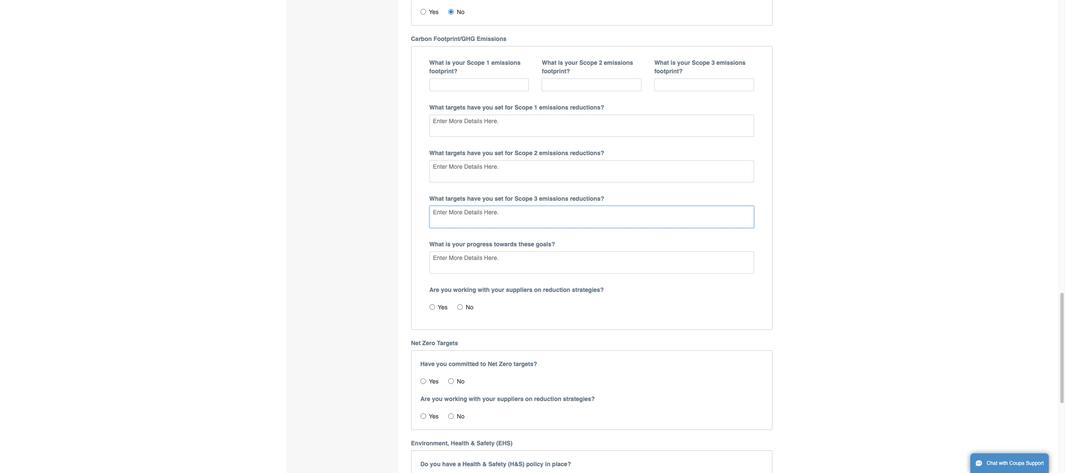 Task type: describe. For each thing, give the bounding box(es) containing it.
0 vertical spatial &
[[471, 440, 475, 447]]

is for what is your scope 2 emissions footprint?
[[558, 59, 563, 66]]

set for 3
[[495, 195, 503, 202]]

footprint? for what is your scope 3 emissions footprint?
[[654, 68, 683, 75]]

carbon
[[411, 35, 432, 42]]

do
[[420, 461, 428, 468]]

targets
[[437, 340, 458, 347]]

3 inside what is your scope 3 emissions footprint?
[[712, 59, 715, 66]]

what for what is your scope 1 emissions footprint?
[[429, 59, 444, 66]]

What targets have you set for Scope 2 emissions reductions? text field
[[429, 160, 754, 183]]

environment,
[[411, 440, 449, 447]]

have for do you have a health & safety (h&s) policy in place?
[[442, 461, 456, 468]]

1 vertical spatial zero
[[499, 361, 512, 368]]

targets for what targets have you set for scope 3 emissions reductions?
[[446, 195, 466, 202]]

0 vertical spatial strategies?
[[572, 287, 604, 294]]

0 vertical spatial are you working with your suppliers on reduction strategies?
[[429, 287, 604, 294]]

what targets have you set for scope 3 emissions reductions?
[[429, 195, 604, 202]]

1 vertical spatial are
[[420, 396, 430, 403]]

goals?
[[536, 241, 555, 248]]

to
[[480, 361, 486, 368]]

with inside button
[[999, 461, 1008, 467]]

your for what is your scope 1 emissions footprint?
[[452, 59, 465, 66]]

in
[[545, 461, 550, 468]]

net zero targets
[[411, 340, 458, 347]]

1 inside "what is your scope 1 emissions footprint?"
[[486, 59, 490, 66]]

reductions? for what targets have you set for scope 1 emissions reductions?
[[570, 104, 604, 111]]

emissions up what targets have you set for scope 1 emissions reductions? "text box"
[[539, 104, 568, 111]]

your for what is your progress towards these goals?
[[452, 241, 465, 248]]

yes down have
[[429, 378, 439, 385]]

1 vertical spatial with
[[469, 396, 481, 403]]

targets for what targets have you set for scope 2 emissions reductions?
[[446, 150, 466, 157]]

footprint/ghg
[[434, 35, 475, 42]]

yes up carbon on the top
[[429, 8, 439, 15]]

1 vertical spatial working
[[444, 396, 467, 403]]

chat with coupa support button
[[970, 454, 1049, 473]]

0 horizontal spatial zero
[[422, 340, 435, 347]]

emissions inside what is your scope 2 emissions footprint?
[[604, 59, 633, 66]]

targets?
[[514, 361, 537, 368]]

What targets have you set for Scope 1 emissions reductions? text field
[[429, 115, 754, 137]]

have for what targets have you set for scope 3 emissions reductions?
[[467, 195, 481, 202]]

what is your scope 1 emissions footprint?
[[429, 59, 521, 75]]

What is your progress towards these goals? text field
[[429, 252, 754, 274]]

reductions? for what targets have you set for scope 3 emissions reductions?
[[570, 195, 604, 202]]

a
[[458, 461, 461, 468]]

1 vertical spatial net
[[488, 361, 497, 368]]

policy
[[526, 461, 544, 468]]

0 vertical spatial working
[[453, 287, 476, 294]]

what for what is your progress towards these goals?
[[429, 241, 444, 248]]

What targets have you set for Scope 3 emissions reductions? text field
[[429, 206, 754, 228]]

what for what is your scope 3 emissions footprint?
[[654, 59, 669, 66]]

chat with coupa support
[[987, 461, 1044, 467]]

footprint? for what is your scope 2 emissions footprint?
[[542, 68, 570, 75]]

What is your Scope 1 emissions footprint? text field
[[429, 78, 529, 91]]

What is your Scope 2 emissions footprint? text field
[[542, 78, 642, 91]]

these
[[519, 241, 534, 248]]

what for what targets have you set for scope 3 emissions reductions?
[[429, 195, 444, 202]]

have
[[420, 361, 435, 368]]

1 vertical spatial suppliers
[[497, 396, 524, 403]]

chat
[[987, 461, 998, 467]]

1 vertical spatial reduction
[[534, 396, 561, 403]]

set for 2
[[495, 150, 503, 157]]

1 vertical spatial safety
[[488, 461, 506, 468]]

do you have a health & safety (h&s) policy in place?
[[420, 461, 571, 468]]

emissions up the what targets have you set for scope 2 emissions reductions? text box
[[539, 150, 568, 157]]

environment, health & safety (ehs)
[[411, 440, 513, 447]]



Task type: locate. For each thing, give the bounding box(es) containing it.
have
[[467, 104, 481, 111], [467, 150, 481, 157], [467, 195, 481, 202], [442, 461, 456, 468]]

have for what targets have you set for scope 1 emissions reductions?
[[467, 104, 481, 111]]

towards
[[494, 241, 517, 248]]

0 horizontal spatial &
[[471, 440, 475, 447]]

0 vertical spatial safety
[[477, 440, 495, 447]]

net up have
[[411, 340, 421, 347]]

2 inside what is your scope 2 emissions footprint?
[[599, 59, 602, 66]]

is for what is your scope 3 emissions footprint?
[[671, 59, 676, 66]]

2 targets from the top
[[446, 150, 466, 157]]

scope inside "what is your scope 1 emissions footprint?"
[[467, 59, 485, 66]]

0 vertical spatial reductions?
[[570, 104, 604, 111]]

footprint? inside what is your scope 2 emissions footprint?
[[542, 68, 570, 75]]

for for 3
[[505, 195, 513, 202]]

health
[[451, 440, 469, 447], [463, 461, 481, 468]]

what
[[429, 59, 444, 66], [542, 59, 556, 66], [654, 59, 669, 66], [429, 104, 444, 111], [429, 150, 444, 157], [429, 195, 444, 202], [429, 241, 444, 248]]

emissions inside what is your scope 3 emissions footprint?
[[716, 59, 746, 66]]

1 horizontal spatial &
[[482, 461, 487, 468]]

what inside what is your scope 2 emissions footprint?
[[542, 59, 556, 66]]

on
[[534, 287, 542, 294], [525, 396, 533, 403]]

your inside what is your scope 2 emissions footprint?
[[565, 59, 578, 66]]

what inside "what is your scope 1 emissions footprint?"
[[429, 59, 444, 66]]

for for 2
[[505, 150, 513, 157]]

1 vertical spatial health
[[463, 461, 481, 468]]

0 vertical spatial with
[[478, 287, 490, 294]]

committed
[[449, 361, 479, 368]]

1 footprint? from the left
[[429, 68, 458, 75]]

no
[[457, 8, 465, 15], [466, 304, 473, 311], [457, 378, 465, 385], [457, 413, 465, 420]]

(ehs)
[[496, 440, 513, 447]]

0 vertical spatial reduction
[[543, 287, 570, 294]]

3 targets from the top
[[446, 195, 466, 202]]

& up do you have a health & safety (h&s) policy in place? on the bottom
[[471, 440, 475, 447]]

1 for from the top
[[505, 104, 513, 111]]

3 reductions? from the top
[[570, 195, 604, 202]]

1 vertical spatial are you working with your suppliers on reduction strategies?
[[420, 396, 595, 403]]

2 reductions? from the top
[[570, 150, 604, 157]]

2 vertical spatial set
[[495, 195, 503, 202]]

reductions? up what targets have you set for scope 1 emissions reductions? "text box"
[[570, 104, 604, 111]]

place?
[[552, 461, 571, 468]]

what for what targets have you set for scope 1 emissions reductions?
[[429, 104, 444, 111]]

&
[[471, 440, 475, 447], [482, 461, 487, 468]]

footprint?
[[429, 68, 458, 75], [542, 68, 570, 75], [654, 68, 683, 75]]

2 footprint? from the left
[[542, 68, 570, 75]]

is inside what is your scope 2 emissions footprint?
[[558, 59, 563, 66]]

safety left the (h&s)
[[488, 461, 506, 468]]

footprint? up what is your scope 2 emissions footprint? text box
[[542, 68, 570, 75]]

footprint? for what is your scope 1 emissions footprint?
[[429, 68, 458, 75]]

1 vertical spatial reductions?
[[570, 150, 604, 157]]

zero left "targets"
[[422, 340, 435, 347]]

for
[[505, 104, 513, 111], [505, 150, 513, 157], [505, 195, 513, 202]]

is inside what is your scope 3 emissions footprint?
[[671, 59, 676, 66]]

your for what is your scope 2 emissions footprint?
[[565, 59, 578, 66]]

yes up "targets"
[[438, 304, 448, 311]]

targets
[[446, 104, 466, 111], [446, 150, 466, 157], [446, 195, 466, 202]]

emissions down emissions
[[491, 59, 521, 66]]

net right to
[[488, 361, 497, 368]]

is up what is your scope 2 emissions footprint? text box
[[558, 59, 563, 66]]

1 vertical spatial for
[[505, 150, 513, 157]]

health up a
[[451, 440, 469, 447]]

0 vertical spatial for
[[505, 104, 513, 111]]

1 vertical spatial 3
[[534, 195, 538, 202]]

progress
[[467, 241, 492, 248]]

reduction
[[543, 287, 570, 294], [534, 396, 561, 403]]

you
[[482, 104, 493, 111], [482, 150, 493, 157], [482, 195, 493, 202], [441, 287, 452, 294], [436, 361, 447, 368], [432, 396, 443, 403], [430, 461, 441, 468]]

support
[[1026, 461, 1044, 467]]

0 vertical spatial set
[[495, 104, 503, 111]]

emissions up what targets have you set for scope 3 emissions reductions? text field
[[539, 195, 568, 202]]

0 vertical spatial net
[[411, 340, 421, 347]]

emissions up what is your scope 2 emissions footprint? text box
[[604, 59, 633, 66]]

None radio
[[448, 9, 454, 14], [457, 305, 463, 310], [420, 379, 426, 384], [420, 414, 426, 419], [448, 414, 454, 419], [448, 9, 454, 14], [457, 305, 463, 310], [420, 379, 426, 384], [420, 414, 426, 419], [448, 414, 454, 419]]

1 targets from the top
[[446, 104, 466, 111]]

1 vertical spatial targets
[[446, 150, 466, 157]]

2 vertical spatial for
[[505, 195, 513, 202]]

reductions? for what targets have you set for scope 2 emissions reductions?
[[570, 150, 604, 157]]

3 for from the top
[[505, 195, 513, 202]]

with
[[478, 287, 490, 294], [469, 396, 481, 403], [999, 461, 1008, 467]]

carbon footprint/ghg emissions
[[411, 35, 507, 42]]

0 vertical spatial 2
[[599, 59, 602, 66]]

footprint? inside what is your scope 3 emissions footprint?
[[654, 68, 683, 75]]

1 horizontal spatial zero
[[499, 361, 512, 368]]

for for 1
[[505, 104, 513, 111]]

what inside what is your scope 3 emissions footprint?
[[654, 59, 669, 66]]

your inside what is your scope 3 emissions footprint?
[[677, 59, 690, 66]]

0 vertical spatial suppliers
[[506, 287, 533, 294]]

0 vertical spatial 3
[[712, 59, 715, 66]]

your for what is your scope 3 emissions footprint?
[[677, 59, 690, 66]]

3 set from the top
[[495, 195, 503, 202]]

scope inside what is your scope 2 emissions footprint?
[[579, 59, 597, 66]]

2 horizontal spatial footprint?
[[654, 68, 683, 75]]

what for what is your scope 2 emissions footprint?
[[542, 59, 556, 66]]

1 horizontal spatial 3
[[712, 59, 715, 66]]

safety left the (ehs)
[[477, 440, 495, 447]]

what targets have you set for scope 2 emissions reductions?
[[429, 150, 604, 157]]

2 vertical spatial targets
[[446, 195, 466, 202]]

is for what is your scope 1 emissions footprint?
[[446, 59, 451, 66]]

your
[[452, 59, 465, 66], [565, 59, 578, 66], [677, 59, 690, 66], [452, 241, 465, 248], [491, 287, 504, 294], [482, 396, 495, 403]]

reductions? up the what targets have you set for scope 2 emissions reductions? text box
[[570, 150, 604, 157]]

what is your progress towards these goals?
[[429, 241, 555, 248]]

0 vertical spatial health
[[451, 440, 469, 447]]

1 vertical spatial strategies?
[[563, 396, 595, 403]]

1 horizontal spatial net
[[488, 361, 497, 368]]

3
[[712, 59, 715, 66], [534, 195, 538, 202]]

your inside "what is your scope 1 emissions footprint?"
[[452, 59, 465, 66]]

2 for from the top
[[505, 150, 513, 157]]

& right a
[[482, 461, 487, 468]]

emissions
[[477, 35, 507, 42]]

footprint? up what is your scope 3 emissions footprint? text box
[[654, 68, 683, 75]]

2 vertical spatial reductions?
[[570, 195, 604, 202]]

have for what targets have you set for scope 2 emissions reductions?
[[467, 150, 481, 157]]

None radio
[[420, 9, 426, 14], [429, 305, 435, 310], [448, 379, 454, 384], [420, 9, 426, 14], [429, 305, 435, 310], [448, 379, 454, 384]]

footprint? inside "what is your scope 1 emissions footprint?"
[[429, 68, 458, 75]]

strategies?
[[572, 287, 604, 294], [563, 396, 595, 403]]

0 vertical spatial zero
[[422, 340, 435, 347]]

0 horizontal spatial 3
[[534, 195, 538, 202]]

reductions? up what targets have you set for scope 3 emissions reductions? text field
[[570, 195, 604, 202]]

is left progress at left
[[446, 241, 451, 248]]

1 vertical spatial 2
[[534, 150, 538, 157]]

yes
[[429, 8, 439, 15], [438, 304, 448, 311], [429, 378, 439, 385], [429, 413, 439, 420]]

what targets have you set for scope 1 emissions reductions?
[[429, 104, 604, 111]]

3 footprint? from the left
[[654, 68, 683, 75]]

0 horizontal spatial on
[[525, 396, 533, 403]]

What is your Scope 3 emissions footprint? text field
[[654, 78, 754, 91]]

emissions inside "what is your scope 1 emissions footprint?"
[[491, 59, 521, 66]]

health right a
[[463, 461, 481, 468]]

zero left targets?
[[499, 361, 512, 368]]

0 vertical spatial are
[[429, 287, 439, 294]]

scope
[[467, 59, 485, 66], [579, 59, 597, 66], [692, 59, 710, 66], [515, 104, 533, 111], [515, 150, 533, 157], [515, 195, 533, 202]]

1 set from the top
[[495, 104, 503, 111]]

is
[[446, 59, 451, 66], [558, 59, 563, 66], [671, 59, 676, 66], [446, 241, 451, 248]]

0 horizontal spatial net
[[411, 340, 421, 347]]

coupa
[[1010, 461, 1025, 467]]

is inside "what is your scope 1 emissions footprint?"
[[446, 59, 451, 66]]

1 vertical spatial 1
[[534, 104, 538, 111]]

emissions up what is your scope 3 emissions footprint? text box
[[716, 59, 746, 66]]

is up what is your scope 3 emissions footprint? text box
[[671, 59, 676, 66]]

1 vertical spatial set
[[495, 150, 503, 157]]

scope inside what is your scope 3 emissions footprint?
[[692, 59, 710, 66]]

0 horizontal spatial 2
[[534, 150, 538, 157]]

working
[[453, 287, 476, 294], [444, 396, 467, 403]]

safety
[[477, 440, 495, 447], [488, 461, 506, 468]]

set
[[495, 104, 503, 111], [495, 150, 503, 157], [495, 195, 503, 202]]

1 vertical spatial on
[[525, 396, 533, 403]]

is down footprint/ghg
[[446, 59, 451, 66]]

net
[[411, 340, 421, 347], [488, 361, 497, 368]]

zero
[[422, 340, 435, 347], [499, 361, 512, 368]]

emissions
[[491, 59, 521, 66], [604, 59, 633, 66], [716, 59, 746, 66], [539, 104, 568, 111], [539, 150, 568, 157], [539, 195, 568, 202]]

what for what targets have you set for scope 2 emissions reductions?
[[429, 150, 444, 157]]

set for 1
[[495, 104, 503, 111]]

1 reductions? from the top
[[570, 104, 604, 111]]

2 vertical spatial with
[[999, 461, 1008, 467]]

0 vertical spatial 1
[[486, 59, 490, 66]]

1 horizontal spatial footprint?
[[542, 68, 570, 75]]

targets for what targets have you set for scope 1 emissions reductions?
[[446, 104, 466, 111]]

is for what is your progress towards these goals?
[[446, 241, 451, 248]]

0 horizontal spatial 1
[[486, 59, 490, 66]]

are you working with your suppliers on reduction strategies?
[[429, 287, 604, 294], [420, 396, 595, 403]]

reductions?
[[570, 104, 604, 111], [570, 150, 604, 157], [570, 195, 604, 202]]

0 horizontal spatial footprint?
[[429, 68, 458, 75]]

(h&s)
[[508, 461, 525, 468]]

1 vertical spatial &
[[482, 461, 487, 468]]

0 vertical spatial targets
[[446, 104, 466, 111]]

1 horizontal spatial 2
[[599, 59, 602, 66]]

1 horizontal spatial 1
[[534, 104, 538, 111]]

yes up environment,
[[429, 413, 439, 420]]

have you committed to net zero targets?
[[420, 361, 537, 368]]

2
[[599, 59, 602, 66], [534, 150, 538, 157]]

1 horizontal spatial on
[[534, 287, 542, 294]]

are
[[429, 287, 439, 294], [420, 396, 430, 403]]

suppliers
[[506, 287, 533, 294], [497, 396, 524, 403]]

what is your scope 3 emissions footprint?
[[654, 59, 746, 75]]

footprint? down footprint/ghg
[[429, 68, 458, 75]]

2 set from the top
[[495, 150, 503, 157]]

0 vertical spatial on
[[534, 287, 542, 294]]

1
[[486, 59, 490, 66], [534, 104, 538, 111]]

what is your scope 2 emissions footprint?
[[542, 59, 633, 75]]



Task type: vqa. For each thing, say whether or not it's contained in the screenshot.
1 to the bottom
yes



